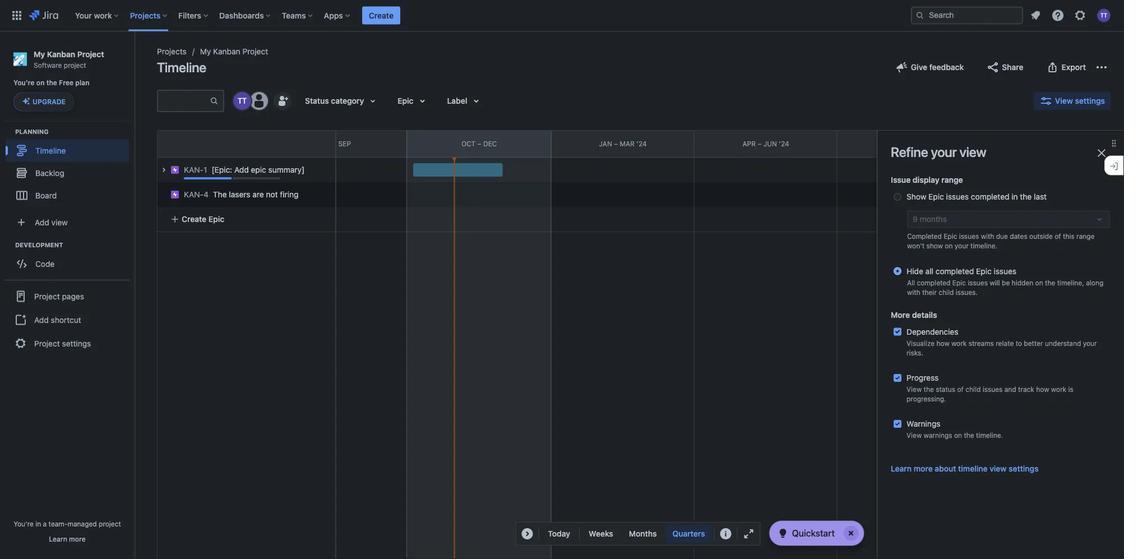 Task type: vqa. For each thing, say whether or not it's contained in the screenshot.
task
no



Task type: describe. For each thing, give the bounding box(es) containing it.
1 vertical spatial project
[[99, 520, 121, 528]]

4
[[204, 190, 209, 199]]

on inside warnings view warnings on the timeline.
[[954, 432, 962, 439]]

you're for you're in a team-managed project
[[14, 520, 34, 528]]

planning
[[15, 128, 49, 135]]

project inside my kanban project software project
[[77, 49, 104, 59]]

completed
[[907, 232, 942, 240]]

completed epic issues with due dates outside of this range won't show on your timeline.
[[907, 232, 1095, 250]]

1 column header from the left
[[119, 131, 262, 157]]

quickstart button
[[770, 521, 864, 546]]

work inside dependencies visualize how work streams relate to better understand your risks.
[[952, 339, 967, 347]]

add shortcut button
[[4, 309, 130, 331]]

'24 for jan – mar '24
[[637, 140, 647, 148]]

project up add shortcut
[[34, 292, 60, 301]]

learn for learn more
[[49, 535, 67, 543]]

months button
[[622, 525, 664, 543]]

quarters button
[[666, 525, 712, 543]]

my kanban project link
[[200, 45, 268, 58]]

progress
[[907, 373, 939, 382]]

shortcut
[[51, 315, 81, 324]]

board
[[35, 191, 57, 200]]

– for jul – sep
[[333, 140, 337, 148]]

timeline link
[[6, 139, 129, 162]]

my for my kanban project
[[200, 47, 211, 56]]

terry turtle image
[[233, 92, 251, 110]]

add for add view
[[35, 218, 49, 227]]

mar
[[620, 140, 635, 148]]

issues inside all completed epic issues will be hidden on the timeline, along with their child issues.
[[968, 279, 988, 286]]

timeline
[[958, 464, 988, 473]]

refine
[[891, 144, 928, 160]]

filters
[[178, 11, 201, 20]]

settings for view settings
[[1075, 96, 1105, 105]]

export button
[[1039, 58, 1093, 76]]

create button
[[362, 6, 400, 24]]

check image
[[776, 527, 790, 540]]

learn more about timeline view settings button
[[891, 463, 1039, 474]]

their
[[922, 288, 937, 296]]

label
[[447, 96, 467, 105]]

1 vertical spatial in
[[35, 520, 41, 528]]

learn more
[[49, 535, 86, 543]]

enter full screen image
[[742, 527, 756, 541]]

child inside all completed epic issues will be hidden on the timeline, along with their child issues.
[[939, 288, 954, 296]]

dismiss quickstart image
[[842, 524, 860, 542]]

issues up the be
[[994, 266, 1017, 275]]

create for create epic
[[182, 214, 206, 224]]

warnings
[[924, 432, 952, 439]]

show
[[907, 192, 927, 201]]

the inside warnings view warnings on the timeline.
[[964, 432, 974, 439]]

with inside completed epic issues with due dates outside of this range won't show on your timeline.
[[981, 232, 994, 240]]

jul for jul – sep
[[318, 140, 331, 148]]

planning image
[[2, 125, 15, 138]]

create for create
[[369, 11, 394, 20]]

warnings
[[907, 419, 941, 428]]

timeline inside the planning group
[[35, 146, 66, 155]]

jul – sep
[[318, 140, 351, 148]]

timeline. inside completed epic issues with due dates outside of this range won't show on your timeline.
[[971, 242, 998, 250]]

projects for projects link
[[157, 47, 187, 56]]

hidden
[[1012, 279, 1034, 286]]

'24 for jul – sep '24
[[922, 140, 932, 148]]

understand
[[1045, 339, 1081, 347]]

more for learn more
[[69, 535, 86, 543]]

upgrade
[[33, 98, 66, 106]]

how inside the progress view the status of child issues and track how work is progressing.
[[1036, 385, 1049, 393]]

0 horizontal spatial range
[[942, 175, 963, 184]]

appswitcher icon image
[[10, 9, 24, 22]]

months
[[629, 529, 657, 538]]

on inside all completed epic issues will be hidden on the timeline, along with their child issues.
[[1035, 279, 1043, 286]]

kan- for 1
[[184, 165, 204, 174]]

of inside the progress view the status of child issues and track how work is progressing.
[[957, 385, 964, 393]]

track
[[1018, 385, 1034, 393]]

team-
[[49, 520, 68, 528]]

the inside the progress view the status of child issues and track how work is progressing.
[[924, 385, 934, 393]]

weeks
[[589, 529, 613, 538]]

cell inside timeline grid
[[157, 158, 335, 182]]

kan-4 the lasers are not firing
[[184, 190, 299, 199]]

upgrade button
[[14, 93, 74, 111]]

view inside view settings popup button
[[1055, 96, 1073, 105]]

kan-1 link
[[184, 164, 207, 176]]

all
[[907, 279, 915, 286]]

help image
[[1051, 9, 1065, 22]]

create epic
[[182, 214, 224, 224]]

on up upgrade button
[[36, 79, 45, 87]]

dashboards
[[219, 11, 264, 20]]

0 vertical spatial row
[[158, 131, 335, 158]]

add shortcut
[[34, 315, 81, 324]]

epic inside dropdown button
[[398, 96, 414, 105]]

view settings button
[[1034, 92, 1111, 110]]

managed
[[68, 520, 97, 528]]

will
[[990, 279, 1000, 286]]

– for jan – mar '24
[[614, 140, 618, 148]]

all
[[926, 266, 934, 275]]

more details
[[891, 310, 937, 319]]

1 horizontal spatial timeline
[[157, 59, 206, 75]]

projects for projects popup button
[[130, 11, 160, 20]]

view inside add view popup button
[[51, 218, 68, 227]]

your
[[75, 11, 92, 20]]

show
[[927, 242, 943, 250]]

– for jul – sep '24
[[902, 140, 906, 148]]

sep for jul – sep
[[338, 140, 351, 148]]

sidebar navigation image
[[122, 45, 147, 67]]

Search field
[[911, 6, 1023, 24]]

timeline grid
[[119, 130, 1124, 559]]

you're in a team-managed project
[[14, 520, 121, 528]]

sep for jul – sep '24
[[907, 140, 920, 148]]

of inside completed epic issues with due dates outside of this range won't show on your timeline.
[[1055, 232, 1061, 240]]

kanban for my kanban project
[[213, 47, 240, 56]]

Search timeline text field
[[158, 91, 210, 111]]

jan
[[599, 140, 612, 148]]

feedback
[[930, 63, 964, 72]]

you're on the free plan
[[13, 79, 89, 87]]

issue display range
[[891, 175, 963, 184]]

view for warnings
[[907, 432, 922, 439]]

the
[[213, 190, 227, 199]]

to
[[1016, 339, 1022, 347]]

learn for learn more about timeline view settings
[[891, 464, 912, 473]]

summary]
[[268, 165, 305, 174]]

epic image
[[170, 190, 179, 199]]

project down dashboards dropdown button
[[243, 47, 268, 56]]

lasers
[[229, 190, 250, 199]]

add for add shortcut
[[34, 315, 49, 324]]

epic image
[[170, 165, 179, 174]]

backlog link
[[6, 162, 129, 184]]

dates
[[1010, 232, 1028, 240]]

refine your view
[[891, 144, 987, 160]]

child inside the progress view the status of child issues and track how work is progressing.
[[966, 385, 981, 393]]

plan
[[75, 79, 89, 87]]

view settings image
[[1039, 94, 1053, 108]]

completed inside all completed epic issues will be hidden on the timeline, along with their child issues.
[[917, 279, 951, 286]]

a
[[43, 520, 47, 528]]

today button
[[541, 525, 577, 543]]

projects button
[[127, 6, 172, 24]]

oct – dec
[[461, 140, 497, 148]]

work inside "dropdown button"
[[94, 11, 112, 20]]

project settings link
[[4, 331, 130, 356]]

your profile and settings image
[[1097, 9, 1111, 22]]

jun
[[764, 140, 777, 148]]

quickstart
[[792, 528, 835, 539]]

search image
[[916, 11, 925, 20]]

the left last
[[1020, 192, 1032, 201]]

row group containing kan-1
[[151, 158, 335, 232]]

all completed epic issues will be hidden on the timeline, along with their child issues.
[[907, 279, 1104, 296]]

on inside completed epic issues with due dates outside of this range won't show on your timeline.
[[945, 242, 953, 250]]

apr
[[743, 140, 756, 148]]

jul – sep '24
[[887, 140, 932, 148]]

filters button
[[175, 6, 213, 24]]

more
[[891, 310, 910, 319]]



Task type: locate. For each thing, give the bounding box(es) containing it.
epic down hide all completed epic issues
[[953, 279, 966, 286]]

0 horizontal spatial project
[[64, 61, 86, 69]]

jul for jul – sep '24
[[887, 140, 900, 148]]

your up hide all completed epic issues
[[955, 242, 969, 250]]

issues down issue display range
[[946, 192, 969, 201]]

2 vertical spatial work
[[1051, 385, 1067, 393]]

1 kan- from the top
[[184, 165, 204, 174]]

issues left and
[[983, 385, 1003, 393]]

create epic button
[[164, 209, 329, 229]]

kan- right epic image
[[184, 190, 204, 199]]

0 horizontal spatial my
[[34, 49, 45, 59]]

my up software
[[34, 49, 45, 59]]

share button
[[980, 58, 1030, 76]]

settings right the timeline at bottom
[[1009, 464, 1039, 473]]

view down the board link
[[51, 218, 68, 227]]

settings image
[[1074, 9, 1087, 22]]

project settings
[[34, 339, 91, 348]]

display
[[913, 175, 940, 184]]

0 vertical spatial with
[[981, 232, 994, 240]]

kanban inside my kanban project link
[[213, 47, 240, 56]]

development
[[15, 241, 63, 248]]

sep down status category dropdown button on the left top of the page
[[338, 140, 351, 148]]

timeline,
[[1057, 279, 1084, 286]]

– down status category
[[333, 140, 337, 148]]

show epic issues completed in the last
[[907, 192, 1047, 201]]

timeline
[[157, 59, 206, 75], [35, 146, 66, 155]]

2 horizontal spatial settings
[[1075, 96, 1105, 105]]

projects right sidebar navigation image
[[157, 47, 187, 56]]

1 horizontal spatial range
[[1077, 232, 1095, 240]]

jul down status
[[318, 140, 331, 148]]

jul up issue
[[887, 140, 900, 148]]

3 '24 from the left
[[922, 140, 932, 148]]

2 you're from the top
[[14, 520, 34, 528]]

status
[[936, 385, 956, 393]]

1 horizontal spatial project
[[99, 520, 121, 528]]

0 vertical spatial project
[[64, 61, 86, 69]]

0 horizontal spatial view
[[51, 218, 68, 227]]

software
[[34, 61, 62, 69]]

learn more about timeline view settings
[[891, 464, 1039, 473]]

0 vertical spatial timeline.
[[971, 242, 998, 250]]

last
[[1034, 192, 1047, 201]]

share
[[1002, 63, 1024, 72]]

0 horizontal spatial work
[[94, 11, 112, 20]]

– for oct – dec
[[477, 140, 481, 148]]

learn more button
[[49, 534, 86, 543]]

1 vertical spatial settings
[[62, 339, 91, 348]]

outside
[[1030, 232, 1053, 240]]

2 vertical spatial completed
[[917, 279, 951, 286]]

create right the apps popup button at left top
[[369, 11, 394, 20]]

range
[[942, 175, 963, 184], [1077, 232, 1095, 240]]

epic right completed
[[944, 232, 957, 240]]

board link
[[6, 184, 129, 207]]

banner
[[0, 0, 1124, 31]]

view for progress
[[907, 385, 922, 393]]

0 vertical spatial you're
[[13, 79, 35, 87]]

dec
[[483, 140, 497, 148]]

1 horizontal spatial kanban
[[213, 47, 240, 56]]

today
[[548, 529, 570, 538]]

range right display
[[942, 175, 963, 184]]

0 horizontal spatial in
[[35, 520, 41, 528]]

2 '24 from the left
[[779, 140, 789, 148]]

give feedback
[[911, 63, 964, 72]]

0 vertical spatial in
[[1012, 192, 1018, 201]]

issues inside completed epic issues with due dates outside of this range won't show on your timeline.
[[959, 232, 979, 240]]

0 horizontal spatial settings
[[62, 339, 91, 348]]

teams button
[[278, 6, 317, 24]]

more inside button
[[914, 464, 933, 473]]

timeline. inside warnings view warnings on the timeline.
[[976, 432, 1003, 439]]

learn inside learn more about timeline view settings button
[[891, 464, 912, 473]]

create down kan-4 link
[[182, 214, 206, 224]]

are
[[253, 190, 264, 199]]

project up 'plan'
[[77, 49, 104, 59]]

won't
[[907, 242, 925, 250]]

category
[[331, 96, 364, 105]]

warnings view warnings on the timeline.
[[907, 419, 1003, 439]]

2 sep from the left
[[907, 140, 920, 148]]

completed up issues. on the right bottom of page
[[936, 266, 974, 275]]

how down dependencies
[[937, 339, 950, 347]]

0 vertical spatial add
[[234, 165, 249, 174]]

issue
[[891, 175, 911, 184]]

None radio
[[894, 193, 902, 201], [894, 267, 902, 275], [894, 193, 902, 201], [894, 267, 902, 275]]

0 vertical spatial learn
[[891, 464, 912, 473]]

view
[[960, 144, 987, 160], [51, 218, 68, 227], [990, 464, 1007, 473]]

completed
[[971, 192, 1010, 201], [936, 266, 974, 275], [917, 279, 951, 286]]

quarters
[[673, 529, 705, 538]]

epic
[[398, 96, 414, 105], [929, 192, 944, 201], [208, 214, 224, 224], [944, 232, 957, 240], [976, 266, 992, 275], [953, 279, 966, 286]]

1 horizontal spatial '24
[[779, 140, 789, 148]]

– up issue
[[902, 140, 906, 148]]

view settings
[[1055, 96, 1105, 105]]

3 – from the left
[[614, 140, 618, 148]]

epic inside button
[[208, 214, 224, 224]]

1 vertical spatial add
[[35, 218, 49, 227]]

in left last
[[1012, 192, 1018, 201]]

dependencies
[[907, 327, 959, 336]]

the right the warnings
[[964, 432, 974, 439]]

projects inside projects popup button
[[130, 11, 160, 20]]

0 vertical spatial view
[[960, 144, 987, 160]]

more
[[914, 464, 933, 473], [69, 535, 86, 543]]

– right 'apr' in the right top of the page
[[758, 140, 762, 148]]

of left this
[[1055, 232, 1061, 240]]

learn
[[891, 464, 912, 473], [49, 535, 67, 543]]

on right the warnings
[[954, 432, 962, 439]]

project inside my kanban project software project
[[64, 61, 86, 69]]

0 vertical spatial of
[[1055, 232, 1061, 240]]

add up "development"
[[35, 218, 49, 227]]

view inside warnings view warnings on the timeline.
[[907, 432, 922, 439]]

banner containing your work
[[0, 0, 1124, 31]]

dashboards button
[[216, 6, 275, 24]]

with left due
[[981, 232, 994, 240]]

0 vertical spatial completed
[[971, 192, 1010, 201]]

more for learn more about timeline view settings
[[914, 464, 933, 473]]

2 kan- from the top
[[184, 190, 204, 199]]

row down kan-1 [epic: add epic summary]
[[151, 179, 335, 207]]

free
[[59, 79, 74, 87]]

apps
[[324, 11, 343, 20]]

issues up issues. on the right bottom of page
[[968, 279, 988, 286]]

timeline down projects link
[[157, 59, 206, 75]]

your inside completed epic issues with due dates outside of this range won't show on your timeline.
[[955, 242, 969, 250]]

1 horizontal spatial child
[[966, 385, 981, 393]]

1 vertical spatial create
[[182, 214, 206, 224]]

– right jan in the right top of the page
[[614, 140, 618, 148]]

1 vertical spatial how
[[1036, 385, 1049, 393]]

1 vertical spatial completed
[[936, 266, 974, 275]]

row containing kan-4
[[151, 179, 335, 207]]

child right status
[[966, 385, 981, 393]]

2 – from the left
[[477, 140, 481, 148]]

row group
[[157, 130, 335, 158], [151, 158, 335, 232]]

timeline. up the timeline at bottom
[[976, 432, 1003, 439]]

'24 right "mar"
[[637, 140, 647, 148]]

1 vertical spatial more
[[69, 535, 86, 543]]

issues inside the progress view the status of child issues and track how work is progressing.
[[983, 385, 1003, 393]]

planning group
[[6, 127, 134, 210]]

1 vertical spatial projects
[[157, 47, 187, 56]]

about
[[935, 464, 956, 473]]

epic button
[[391, 92, 436, 110]]

add view
[[35, 218, 68, 227]]

1 vertical spatial view
[[51, 218, 68, 227]]

1 vertical spatial timeline.
[[976, 432, 1003, 439]]

view up show epic issues completed in the last on the right top of page
[[960, 144, 987, 160]]

1 horizontal spatial column header
[[982, 131, 1124, 157]]

0 vertical spatial your
[[931, 144, 957, 160]]

settings inside button
[[1009, 464, 1039, 473]]

view inside learn more about timeline view settings button
[[990, 464, 1007, 473]]

1 jul from the left
[[318, 140, 331, 148]]

[epic:
[[212, 165, 232, 174]]

1 horizontal spatial how
[[1036, 385, 1049, 393]]

epic up will
[[976, 266, 992, 275]]

work left streams
[[952, 339, 967, 347]]

0 horizontal spatial learn
[[49, 535, 67, 543]]

0 horizontal spatial '24
[[637, 140, 647, 148]]

1 vertical spatial learn
[[49, 535, 67, 543]]

relate
[[996, 339, 1014, 347]]

how inside dependencies visualize how work streams relate to better understand your risks.
[[937, 339, 950, 347]]

is
[[1068, 385, 1074, 393]]

learn left about
[[891, 464, 912, 473]]

settings inside group
[[62, 339, 91, 348]]

firing
[[280, 190, 299, 199]]

pages
[[62, 292, 84, 301]]

dependencies visualize how work streams relate to better understand your risks.
[[907, 327, 1097, 357]]

the inside all completed epic issues will be hidden on the timeline, along with their child issues.
[[1045, 279, 1056, 286]]

you're up upgrade button
[[13, 79, 35, 87]]

2 vertical spatial view
[[990, 464, 1007, 473]]

kanban for my kanban project software project
[[47, 49, 75, 59]]

child right their
[[939, 288, 954, 296]]

0 vertical spatial range
[[942, 175, 963, 184]]

0 vertical spatial timeline
[[157, 59, 206, 75]]

range inside completed epic issues with due dates outside of this range won't show on your timeline.
[[1077, 232, 1095, 240]]

5 – from the left
[[902, 140, 906, 148]]

on right show in the right top of the page
[[945, 242, 953, 250]]

create inside button
[[182, 214, 206, 224]]

unassigned image
[[250, 92, 268, 110]]

0 vertical spatial work
[[94, 11, 112, 20]]

progress view the status of child issues and track how work is progressing.
[[907, 373, 1074, 403]]

view inside the progress view the status of child issues and track how work is progressing.
[[907, 385, 922, 393]]

1 horizontal spatial work
[[952, 339, 967, 347]]

with down all
[[907, 288, 921, 296]]

add inside popup button
[[35, 218, 49, 227]]

timeline up backlog
[[35, 146, 66, 155]]

on
[[36, 79, 45, 87], [945, 242, 953, 250], [1035, 279, 1043, 286], [954, 432, 962, 439]]

settings inside popup button
[[1075, 96, 1105, 105]]

2 horizontal spatial view
[[990, 464, 1007, 473]]

export
[[1062, 63, 1086, 72]]

primary element
[[7, 0, 911, 31]]

0 vertical spatial settings
[[1075, 96, 1105, 105]]

4 – from the left
[[758, 140, 762, 148]]

status category
[[305, 96, 364, 105]]

my right projects link
[[200, 47, 211, 56]]

of right status
[[957, 385, 964, 393]]

create inside button
[[369, 11, 394, 20]]

2 horizontal spatial work
[[1051, 385, 1067, 393]]

timeline. down due
[[971, 242, 998, 250]]

you're left a
[[14, 520, 34, 528]]

weeks button
[[582, 525, 620, 543]]

0 horizontal spatial of
[[957, 385, 964, 393]]

1 vertical spatial range
[[1077, 232, 1095, 240]]

2 jul from the left
[[887, 140, 900, 148]]

kan- right epic icon
[[184, 165, 204, 174]]

notifications image
[[1029, 9, 1042, 22]]

the left 'timeline,'
[[1045, 279, 1056, 286]]

give
[[911, 63, 928, 72]]

2 vertical spatial view
[[907, 432, 922, 439]]

1 vertical spatial of
[[957, 385, 964, 393]]

0 horizontal spatial with
[[907, 288, 921, 296]]

project up 'plan'
[[64, 61, 86, 69]]

column header up kan-1 link
[[119, 131, 262, 157]]

kan-4 link
[[184, 189, 209, 200]]

1 horizontal spatial sep
[[907, 140, 920, 148]]

kanban inside my kanban project software project
[[47, 49, 75, 59]]

more left about
[[914, 464, 933, 473]]

1 vertical spatial timeline
[[35, 146, 66, 155]]

0 vertical spatial create
[[369, 11, 394, 20]]

0 horizontal spatial sep
[[338, 140, 351, 148]]

add
[[234, 165, 249, 174], [35, 218, 49, 227], [34, 315, 49, 324]]

timeline.
[[971, 242, 998, 250], [976, 432, 1003, 439]]

0 horizontal spatial kanban
[[47, 49, 75, 59]]

the
[[46, 79, 57, 87], [1020, 192, 1032, 201], [1045, 279, 1056, 286], [924, 385, 934, 393], [964, 432, 974, 439]]

better
[[1024, 339, 1043, 347]]

1 – from the left
[[333, 140, 337, 148]]

sep up display
[[907, 140, 920, 148]]

completed up due
[[971, 192, 1010, 201]]

1 horizontal spatial with
[[981, 232, 994, 240]]

1 you're from the top
[[13, 79, 35, 87]]

1 horizontal spatial learn
[[891, 464, 912, 473]]

along
[[1086, 279, 1104, 286]]

how
[[937, 339, 950, 347], [1036, 385, 1049, 393]]

kanban down dashboards
[[213, 47, 240, 56]]

group
[[4, 279, 130, 359]]

epic down the
[[208, 214, 224, 224]]

1 vertical spatial you're
[[14, 520, 34, 528]]

view down progress on the right
[[907, 385, 922, 393]]

jan – mar '24
[[599, 140, 647, 148]]

oct
[[461, 140, 476, 148]]

kan- for 4
[[184, 190, 204, 199]]

learn inside 'learn more' button
[[49, 535, 67, 543]]

0 horizontal spatial create
[[182, 214, 206, 224]]

view down warnings
[[907, 432, 922, 439]]

epic
[[251, 165, 266, 174]]

share image
[[986, 61, 1000, 74]]

teams
[[282, 11, 306, 20]]

more inside button
[[69, 535, 86, 543]]

work inside the progress view the status of child issues and track how work is progressing.
[[1051, 385, 1067, 393]]

row
[[158, 131, 335, 158], [151, 179, 335, 207]]

1 sep from the left
[[338, 140, 351, 148]]

add inside button
[[34, 315, 49, 324]]

cell containing kan-1
[[157, 158, 335, 182]]

more down "managed"
[[69, 535, 86, 543]]

work right your
[[94, 11, 112, 20]]

on right hidden
[[1035, 279, 1043, 286]]

add inside cell
[[234, 165, 249, 174]]

0 horizontal spatial how
[[937, 339, 950, 347]]

add left shortcut
[[34, 315, 49, 324]]

0 horizontal spatial more
[[69, 535, 86, 543]]

1 vertical spatial row
[[151, 179, 335, 207]]

epic down issue display range
[[929, 192, 944, 201]]

add view button
[[7, 211, 128, 233]]

epic left label
[[398, 96, 414, 105]]

status category button
[[298, 92, 386, 110]]

'24 for apr – jun '24
[[779, 140, 789, 148]]

1 horizontal spatial view
[[960, 144, 987, 160]]

range right this
[[1077, 232, 1095, 240]]

1 vertical spatial your
[[955, 242, 969, 250]]

0 vertical spatial how
[[937, 339, 950, 347]]

my kanban project
[[200, 47, 268, 56]]

0 vertical spatial view
[[1055, 96, 1073, 105]]

column header down view settings image
[[982, 131, 1124, 157]]

0 vertical spatial child
[[939, 288, 954, 296]]

column header
[[119, 131, 262, 157], [982, 131, 1124, 157]]

1 horizontal spatial of
[[1055, 232, 1061, 240]]

project down add shortcut
[[34, 339, 60, 348]]

project pages link
[[4, 284, 130, 309]]

not
[[266, 190, 278, 199]]

0 horizontal spatial child
[[939, 288, 954, 296]]

0 horizontal spatial column header
[[119, 131, 262, 157]]

projects up sidebar navigation image
[[130, 11, 160, 20]]

settings down add shortcut button
[[62, 339, 91, 348]]

learn down team-
[[49, 535, 67, 543]]

the left free
[[46, 79, 57, 87]]

in
[[1012, 192, 1018, 201], [35, 520, 41, 528]]

cell
[[157, 158, 335, 182]]

1 horizontal spatial settings
[[1009, 464, 1039, 473]]

1 vertical spatial kan-
[[184, 190, 204, 199]]

2 vertical spatial settings
[[1009, 464, 1039, 473]]

show child issues image
[[157, 163, 170, 177]]

kanban up software
[[47, 49, 75, 59]]

view right view settings image
[[1055, 96, 1073, 105]]

give feedback button
[[889, 58, 971, 76]]

2 column header from the left
[[982, 131, 1124, 157]]

settings
[[1075, 96, 1105, 105], [62, 339, 91, 348], [1009, 464, 1039, 473]]

add left epic
[[234, 165, 249, 174]]

create
[[369, 11, 394, 20], [182, 214, 206, 224]]

your work button
[[72, 6, 123, 24]]

2 horizontal spatial '24
[[922, 140, 932, 148]]

legend image
[[719, 527, 733, 541]]

1 vertical spatial work
[[952, 339, 967, 347]]

1 vertical spatial child
[[966, 385, 981, 393]]

in left a
[[35, 520, 41, 528]]

issues left due
[[959, 232, 979, 240]]

you're
[[13, 79, 35, 87], [14, 520, 34, 528]]

1 vertical spatial view
[[907, 385, 922, 393]]

1 horizontal spatial in
[[1012, 192, 1018, 201]]

epic inside all completed epic issues will be hidden on the timeline, along with their child issues.
[[953, 279, 966, 286]]

development image
[[2, 238, 15, 251]]

1 horizontal spatial my
[[200, 47, 211, 56]]

1 horizontal spatial create
[[369, 11, 394, 20]]

how right track
[[1036, 385, 1049, 393]]

row up kan-1 [epic: add epic summary]
[[158, 131, 335, 158]]

completed up their
[[917, 279, 951, 286]]

add people image
[[276, 94, 289, 108]]

settings for project settings
[[62, 339, 91, 348]]

view right the timeline at bottom
[[990, 464, 1007, 473]]

apr – jun '24
[[743, 140, 789, 148]]

– left dec
[[477, 140, 481, 148]]

my for my kanban project software project
[[34, 49, 45, 59]]

the up the 'progressing.'
[[924, 385, 934, 393]]

epic inside completed epic issues with due dates outside of this range won't show on your timeline.
[[944, 232, 957, 240]]

'24 up issue display range
[[922, 140, 932, 148]]

settings down export
[[1075, 96, 1105, 105]]

your up issue display range
[[931, 144, 957, 160]]

with inside all completed epic issues will be hidden on the timeline, along with their child issues.
[[907, 288, 921, 296]]

group containing project pages
[[4, 279, 130, 359]]

0 horizontal spatial jul
[[318, 140, 331, 148]]

work left is
[[1051, 385, 1067, 393]]

'24 right the jun
[[779, 140, 789, 148]]

export icon image
[[1046, 61, 1060, 74]]

my inside my kanban project software project
[[34, 49, 45, 59]]

development group
[[6, 240, 134, 278]]

project right "managed"
[[99, 520, 121, 528]]

2 vertical spatial add
[[34, 315, 49, 324]]

1 vertical spatial with
[[907, 288, 921, 296]]

1 horizontal spatial jul
[[887, 140, 900, 148]]

1 '24 from the left
[[637, 140, 647, 148]]

1 horizontal spatial more
[[914, 464, 933, 473]]

0 vertical spatial more
[[914, 464, 933, 473]]

2 vertical spatial your
[[1083, 339, 1097, 347]]

0 horizontal spatial timeline
[[35, 146, 66, 155]]

you're for you're on the free plan
[[13, 79, 35, 87]]

0 vertical spatial kan-
[[184, 165, 204, 174]]

your right understand
[[1083, 339, 1097, 347]]

visualize
[[907, 339, 935, 347]]

– for apr – jun '24
[[758, 140, 762, 148]]

your inside dependencies visualize how work streams relate to better understand your risks.
[[1083, 339, 1097, 347]]

0 vertical spatial projects
[[130, 11, 160, 20]]

jira image
[[29, 9, 58, 22], [29, 9, 58, 22]]

close image
[[1095, 146, 1109, 160]]



